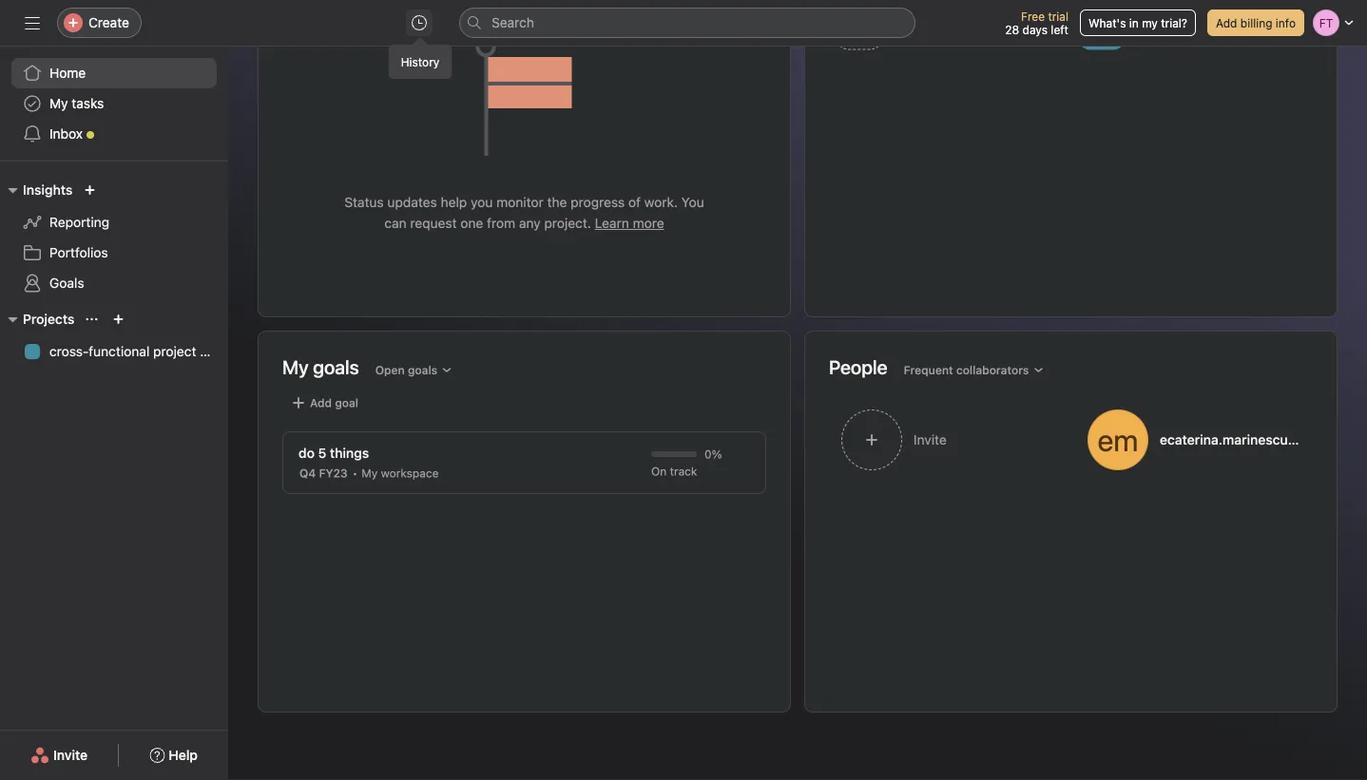 Task type: vqa. For each thing, say whether or not it's contained in the screenshot.
More section actions icon
no



Task type: locate. For each thing, give the bounding box(es) containing it.
on track
[[651, 465, 697, 478]]

projects element
[[0, 302, 228, 371]]

28
[[1005, 23, 1020, 36]]

1 vertical spatial invite
[[53, 748, 88, 764]]

free
[[1021, 10, 1045, 23]]

add
[[1216, 16, 1238, 29], [310, 397, 332, 410]]

add left goal at the left bottom of page
[[310, 397, 332, 410]]

status
[[345, 194, 384, 210]]

my
[[49, 96, 68, 111], [362, 467, 378, 480]]

free trial 28 days left
[[1005, 10, 1069, 36]]

invite inside dropdown button
[[914, 432, 947, 448]]

add inside button
[[1216, 16, 1238, 29]]

add billing info
[[1216, 16, 1296, 29]]

on
[[651, 465, 667, 478]]

help
[[441, 194, 467, 210]]

my right •
[[362, 467, 378, 480]]

create
[[88, 15, 129, 30]]

0 vertical spatial my
[[49, 96, 68, 111]]

invite button
[[18, 739, 100, 773]]

projects
[[23, 311, 75, 327]]

history tooltip
[[390, 40, 451, 78]]

left
[[1051, 23, 1069, 36]]

ecaterina.marinescu@adept.ai button
[[1076, 398, 1352, 482]]

5
[[318, 446, 326, 461]]

goals
[[408, 364, 438, 377]]

0 vertical spatial add
[[1216, 16, 1238, 29]]

add goal button
[[282, 390, 367, 417]]

invite inside button
[[53, 748, 88, 764]]

search
[[492, 15, 534, 30]]

portfolios link
[[11, 238, 217, 268]]

you
[[682, 194, 704, 210]]

insights
[[23, 182, 73, 198]]

add billing info button
[[1208, 10, 1305, 36]]

0 horizontal spatial invite
[[53, 748, 88, 764]]

goal
[[335, 397, 359, 410]]

add for add goal
[[310, 397, 332, 410]]

cross-functional project plan
[[49, 344, 226, 359]]

learn more
[[595, 215, 664, 231]]

workspace
[[381, 467, 439, 480]]

0 horizontal spatial my
[[49, 96, 68, 111]]

1 vertical spatial my
[[362, 467, 378, 480]]

frequent collaborators button
[[895, 357, 1053, 384]]

work.
[[645, 194, 678, 210]]

add left billing
[[1216, 16, 1238, 29]]

learn more link
[[595, 215, 664, 231]]

info
[[1276, 16, 1296, 29]]

my goals
[[282, 356, 359, 378]]

progress
[[571, 194, 625, 210]]

add inside "button"
[[310, 397, 332, 410]]

1 horizontal spatial my
[[362, 467, 378, 480]]

goals link
[[11, 268, 217, 299]]

q4
[[300, 467, 316, 480]]

updates
[[387, 194, 437, 210]]

1 horizontal spatial add
[[1216, 16, 1238, 29]]

billing
[[1241, 16, 1273, 29]]

0%
[[705, 448, 722, 461]]

q4 fy23 button
[[295, 464, 352, 483]]

0 horizontal spatial add
[[310, 397, 332, 410]]

do 5 things q4 fy23 • my workspace
[[299, 446, 439, 480]]

1 horizontal spatial invite
[[914, 432, 947, 448]]

frequent
[[904, 364, 953, 377]]

goals
[[49, 275, 84, 291]]

invite
[[914, 432, 947, 448], [53, 748, 88, 764]]

reporting link
[[11, 207, 217, 238]]

days
[[1023, 23, 1048, 36]]

hide sidebar image
[[25, 15, 40, 30]]

history image
[[412, 15, 427, 30]]

inbox
[[49, 126, 83, 142]]

1 vertical spatial add
[[310, 397, 332, 410]]

home
[[49, 65, 86, 81]]

of
[[629, 194, 641, 210]]

my inside do 5 things q4 fy23 • my workspace
[[362, 467, 378, 480]]

plan
[[200, 344, 226, 359]]

one
[[461, 215, 483, 231]]

0 vertical spatial invite
[[914, 432, 947, 448]]

my left tasks
[[49, 96, 68, 111]]

functional
[[89, 344, 150, 359]]

global element
[[0, 47, 228, 161]]

projects button
[[0, 308, 75, 331]]

frequent collaborators
[[904, 364, 1029, 377]]

trial?
[[1161, 16, 1188, 29]]

trial
[[1048, 10, 1069, 23]]

ecaterina.marinescu@adept.ai
[[1160, 432, 1352, 448]]

any
[[519, 215, 541, 231]]



Task type: describe. For each thing, give the bounding box(es) containing it.
project
[[153, 344, 196, 359]]

can
[[385, 215, 407, 231]]

more
[[633, 215, 664, 231]]

•
[[352, 467, 358, 480]]

status updates help you monitor the progress of work. you can request one from any project.
[[345, 194, 704, 231]]

my tasks link
[[11, 88, 217, 119]]

cross-functional project plan link
[[11, 337, 226, 367]]

project.
[[544, 215, 591, 231]]

open goals button
[[367, 357, 461, 384]]

tasks
[[72, 96, 104, 111]]

inbox link
[[11, 119, 217, 149]]

in
[[1130, 16, 1139, 29]]

from
[[487, 215, 516, 231]]

insights element
[[0, 173, 228, 302]]

open
[[375, 364, 405, 377]]

open goals
[[375, 364, 438, 377]]

my
[[1142, 16, 1158, 29]]

you
[[471, 194, 493, 210]]

create button
[[57, 8, 142, 38]]

portfolios
[[49, 245, 108, 261]]

the
[[547, 194, 567, 210]]

my tasks
[[49, 96, 104, 111]]

what's
[[1089, 16, 1126, 29]]

fy23
[[319, 467, 348, 480]]

add for add billing info
[[1216, 16, 1238, 29]]

invite button
[[829, 398, 1068, 482]]

track
[[670, 465, 697, 478]]

search button
[[459, 8, 916, 38]]

show options, current sort, top image
[[86, 314, 97, 325]]

help
[[169, 748, 198, 764]]

help button
[[137, 739, 210, 773]]

monitor
[[497, 194, 544, 210]]

do
[[299, 446, 315, 461]]

request
[[410, 215, 457, 231]]

people
[[829, 356, 888, 378]]

what's in my trial?
[[1089, 16, 1188, 29]]

reporting
[[49, 214, 109, 230]]

history
[[401, 55, 440, 68]]

cross-
[[49, 344, 89, 359]]

insights button
[[0, 179, 73, 202]]

my inside global element
[[49, 96, 68, 111]]

collaborators
[[957, 364, 1029, 377]]

things
[[330, 446, 369, 461]]

what's in my trial? button
[[1080, 10, 1196, 36]]

new project or portfolio image
[[113, 314, 124, 325]]

new image
[[84, 184, 95, 196]]

home link
[[11, 58, 217, 88]]

add goal
[[310, 397, 359, 410]]

learn
[[595, 215, 629, 231]]

search list box
[[459, 8, 916, 38]]



